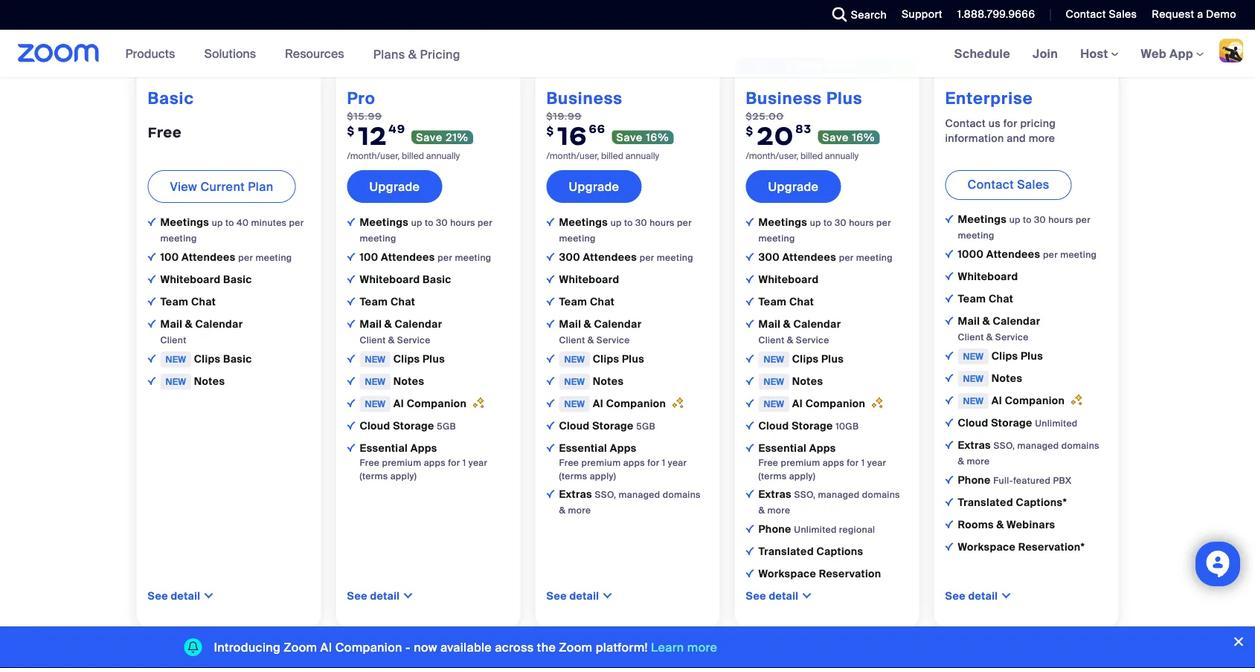 Task type: vqa. For each thing, say whether or not it's contained in the screenshot.


Task type: describe. For each thing, give the bounding box(es) containing it.
current
[[200, 179, 245, 194]]

calendar for pro
[[395, 318, 442, 331]]

annually for 16
[[626, 150, 659, 162]]

10gb
[[836, 421, 859, 433]]

solutions
[[204, 46, 256, 61]]

join link
[[1022, 30, 1069, 77]]

3 apply) from the left
[[789, 471, 816, 482]]

4 detail from the left
[[769, 590, 799, 603]]

cloud for pro
[[360, 420, 390, 433]]

and
[[1007, 131, 1026, 145]]

app
[[1170, 46, 1193, 61]]

0 vertical spatial contact
[[1066, 7, 1106, 21]]

to for business
[[624, 217, 633, 229]]

workspace for translated
[[759, 568, 816, 581]]

new ai companion for business
[[564, 397, 669, 411]]

team chat for business
[[559, 295, 615, 309]]

workspace reservation
[[759, 568, 881, 581]]

16% inside business $19.99 $ 16 66 save 16% /month/user, billed annually
[[646, 130, 669, 144]]

the
[[537, 640, 556, 656]]

phone for phone full-featured pbx
[[958, 474, 991, 488]]

products
[[125, 46, 175, 61]]

pro $15.99 $ 12 49 save 21% /month/user, billed annually
[[347, 88, 469, 162]]

16% inside business plus $25.00 $ 20 83 save 16% /month/user, billed annually
[[852, 130, 875, 144]]

resources
[[285, 46, 344, 61]]

pbx
[[1053, 475, 1072, 487]]

detail for basic
[[171, 590, 200, 603]]

team for pro
[[360, 295, 388, 309]]

3 upgrade from the left
[[768, 179, 819, 194]]

see for basic
[[148, 590, 168, 603]]

include image for 1000
[[945, 215, 953, 223]]

plans
[[373, 46, 405, 62]]

value
[[825, 61, 855, 72]]

plus inside business plus $25.00 $ 20 83 save 16% /month/user, billed annually
[[827, 88, 863, 109]]

attendees for pro
[[381, 251, 435, 264]]

3 essential apps free premium apps for 1 year (terms apply) from the left
[[759, 442, 886, 482]]

calendar for basic
[[195, 318, 243, 331]]

sso, for cloud storage 5gb
[[595, 489, 616, 501]]

join
[[1033, 46, 1058, 61]]

contact inside enterprise contact us for pricing information and more
[[945, 116, 986, 130]]

$ inside business plus $25.00 $ 20 83 save 16% /month/user, billed annually
[[746, 124, 754, 138]]

up to 30 hours per meeting for pro
[[360, 217, 493, 244]]

annually inside business plus $25.00 $ 20 83 save 16% /month/user, billed annually
[[825, 150, 859, 162]]

essential apps free premium apps for 1 year (terms apply) for 12
[[360, 442, 487, 482]]

sso, managed domains & more for cloud storage 5gb
[[559, 489, 701, 517]]

team for enterprise
[[958, 292, 986, 306]]

$25.00
[[746, 110, 784, 122]]

attendees for business
[[583, 251, 637, 264]]

request a demo
[[1152, 7, 1237, 21]]

companion for enterprise
[[1005, 394, 1065, 408]]

translated captions
[[759, 545, 863, 559]]

solutions button
[[204, 30, 263, 77]]

0 vertical spatial sales
[[1109, 7, 1137, 21]]

view current plan
[[170, 179, 273, 194]]

request
[[1152, 7, 1194, 21]]

captions*
[[1016, 496, 1067, 510]]

schedule link
[[943, 30, 1022, 77]]

us
[[989, 116, 1001, 130]]

schedule
[[954, 46, 1010, 61]]

new inside new clips basic
[[166, 354, 186, 366]]

apps for 12
[[410, 442, 437, 456]]

available
[[440, 640, 492, 656]]

300 for cloud storage 5gb
[[559, 251, 580, 264]]

enterprise contact us for pricing information and more
[[945, 88, 1056, 145]]

(terms for 16
[[559, 471, 587, 482]]

3 1 from the left
[[861, 457, 865, 469]]

pricing
[[1020, 116, 1056, 130]]

to inside annually save up to 21%
[[319, 16, 334, 30]]

save inside business $19.99 $ 16 66 save 16% /month/user, billed annually
[[616, 130, 643, 144]]

5gb for 12
[[437, 421, 456, 433]]

call
[[990, 16, 1010, 29]]

minutes
[[251, 217, 287, 229]]

workspace reservation*
[[958, 541, 1085, 555]]

include image for 100
[[347, 218, 355, 226]]

per inside "1000 attendees per meeting"
[[1043, 249, 1058, 261]]

1000
[[958, 248, 984, 261]]

12
[[358, 119, 387, 152]]

plus for enterprise
[[1021, 350, 1043, 363]]

1 for 16
[[662, 457, 666, 469]]

translated captions*
[[958, 496, 1067, 510]]

cloud for business
[[559, 420, 590, 433]]

best value
[[799, 61, 855, 72]]

translated for translated captions*
[[958, 496, 1013, 510]]

1 horizontal spatial contact sales
[[1066, 7, 1137, 21]]

meeting inside up to 40 minutes per meeting
[[160, 233, 197, 244]]

ai for business
[[593, 397, 603, 411]]

enterprise
[[945, 88, 1033, 109]]

pro
[[347, 88, 375, 109]]

5gb for 16
[[636, 421, 656, 433]]

new ai companion for enterprise
[[963, 394, 1068, 408]]

pricing
[[420, 46, 460, 62]]

2 zoom from the left
[[559, 640, 593, 656]]

client for basic
[[160, 335, 186, 346]]

hours for business
[[650, 217, 675, 229]]

web app button
[[1141, 46, 1204, 61]]

4 see from the left
[[746, 590, 766, 603]]

annually for 12
[[426, 150, 460, 162]]

plan
[[248, 179, 273, 194]]

products button
[[125, 30, 182, 77]]

30 for enterprise
[[1034, 214, 1046, 226]]

ai for pro
[[393, 397, 404, 411]]

product information navigation
[[114, 30, 472, 78]]

clips for business
[[593, 353, 619, 366]]

service for pro
[[397, 335, 431, 346]]

extras for cloud storage 5gb
[[559, 488, 595, 502]]

cloud storage unlimited
[[958, 417, 1078, 430]]

up for business
[[611, 217, 622, 229]]

host button
[[1080, 46, 1119, 61]]

new clips basic
[[166, 353, 252, 366]]

rooms & webinars
[[958, 518, 1055, 532]]

information
[[945, 131, 1004, 145]]

300 attendees per meeting for cloud storage 10gb
[[759, 251, 893, 264]]

full-
[[994, 475, 1013, 487]]

from
[[1012, 16, 1037, 29]]

to for basic
[[225, 217, 234, 229]]

49
[[389, 122, 405, 136]]

essential for 12
[[360, 442, 408, 456]]

see detail button for business
[[546, 590, 599, 603]]

see detail for business
[[546, 590, 599, 603]]

business plus $25.00 $ 20 83 save 16% /month/user, billed annually
[[746, 88, 875, 162]]

reservation
[[819, 568, 881, 581]]

3 premium from the left
[[781, 457, 820, 469]]

2 horizontal spatial managed
[[1018, 440, 1059, 452]]

2 horizontal spatial sso, managed domains & more
[[958, 440, 1100, 468]]

new notes for business
[[564, 375, 624, 389]]

3 apps from the left
[[823, 457, 844, 469]]

300 attendees per meeting for cloud storage 5gb
[[559, 251, 693, 264]]

platform!
[[596, 640, 648, 656]]

demo
[[1206, 7, 1237, 21]]

300 for cloud storage 10gb
[[759, 251, 780, 264]]

see for business
[[546, 590, 567, 603]]

2 horizontal spatial domains
[[1061, 440, 1100, 452]]

storage for enterprise
[[991, 417, 1032, 430]]

billed for 16
[[601, 150, 623, 162]]

chat for business
[[590, 295, 615, 309]]

captions
[[817, 545, 863, 559]]

notes for enterprise
[[992, 372, 1023, 386]]

1.888.799.9666
[[957, 7, 1035, 21]]

a
[[1197, 7, 1203, 21]]

team chat for enterprise
[[958, 292, 1014, 306]]

100 for basic
[[160, 251, 179, 264]]

2 vertical spatial contact
[[968, 177, 1014, 192]]

up to 40 minutes per meeting
[[160, 217, 304, 244]]

webinars
[[1007, 518, 1055, 532]]

/month/user, inside business plus $25.00 $ 20 83 save 16% /month/user, billed annually
[[746, 150, 798, 162]]

whiteboard for cloud storage unlimited
[[958, 270, 1018, 284]]

managed for cloud storage 5gb
[[619, 489, 660, 501]]

team chat for pro
[[360, 295, 415, 309]]

3 essential from the left
[[759, 442, 807, 456]]

up to 30 hours per meeting for enterprise
[[958, 214, 1091, 241]]

more inside enterprise contact us for pricing information and more
[[1029, 131, 1055, 145]]

annually save up to 21%
[[213, 15, 358, 30]]

83
[[796, 122, 812, 136]]

support
[[902, 7, 943, 21]]

sso, managed domains & more for cloud storage 10gb
[[759, 489, 900, 517]]

chat for enterprise
[[989, 292, 1014, 306]]

meetings navigation
[[943, 30, 1255, 78]]

66
[[589, 122, 606, 136]]

business $19.99 $ 16 66 save 16% /month/user, billed annually
[[546, 88, 669, 162]]

reservation*
[[1018, 541, 1085, 555]]

clips for pro
[[393, 353, 420, 366]]

phone full-featured pbx
[[958, 474, 1072, 488]]

per inside up to 40 minutes per meeting
[[289, 217, 304, 229]]

host
[[1080, 46, 1111, 61]]

search
[[851, 8, 887, 22]]

whiteboard basic for basic
[[160, 273, 252, 287]]

best
[[799, 61, 823, 72]]

search button
[[821, 0, 891, 30]]

save inside annually save up to 21%
[[272, 16, 299, 30]]

rooms
[[958, 518, 994, 532]]

service for business
[[597, 335, 630, 346]]

storage for business
[[592, 420, 634, 433]]

unlimited inside cloud storage unlimited
[[1035, 418, 1078, 430]]

view current plan link
[[148, 170, 296, 203]]

16
[[558, 119, 587, 152]]

mail & calendar client & service for business
[[559, 318, 642, 346]]

1 for 12
[[463, 457, 466, 469]]



Task type: locate. For each thing, give the bounding box(es) containing it.
up inside annually save up to 21%
[[302, 16, 316, 30]]

1 vertical spatial translated
[[759, 545, 814, 559]]

1 essential apps free premium apps for 1 year (terms apply) from the left
[[360, 442, 487, 482]]

upgrade for 16
[[569, 179, 619, 194]]

phone for phone unlimited regional
[[759, 523, 791, 537]]

3 see detail from the left
[[546, 590, 599, 603]]

3 billed from the left
[[801, 150, 823, 162]]

contact sales up host 'dropdown button'
[[1066, 7, 1137, 21]]

5 see detail from the left
[[945, 590, 998, 603]]

1 apps from the left
[[410, 442, 437, 456]]

0 horizontal spatial year
[[469, 457, 487, 469]]

2 whiteboard basic from the left
[[360, 273, 451, 287]]

20
[[757, 119, 794, 152]]

new ai companion for pro
[[365, 397, 469, 411]]

translated for translated captions
[[759, 545, 814, 559]]

$ inside pro $15.99 $ 12 49 save 21% /month/user, billed annually
[[347, 124, 355, 138]]

2 annually from the left
[[626, 150, 659, 162]]

0 horizontal spatial sso, managed domains & more
[[559, 489, 701, 517]]

introducing
[[214, 640, 281, 656]]

translated
[[958, 496, 1013, 510], [759, 545, 814, 559]]

billed inside business $19.99 $ 16 66 save 16% /month/user, billed annually
[[601, 150, 623, 162]]

1 premium from the left
[[382, 457, 421, 469]]

unlimited inside phone unlimited regional
[[794, 524, 837, 536]]

business up the '$25.00'
[[746, 88, 822, 109]]

$
[[347, 124, 355, 138], [546, 124, 554, 138], [746, 124, 754, 138]]

100 attendees per meeting for basic
[[160, 251, 292, 264]]

0 horizontal spatial 21%
[[336, 16, 358, 30]]

2 horizontal spatial (terms
[[759, 471, 787, 482]]

0 vertical spatial workspace
[[958, 541, 1016, 555]]

clips
[[992, 350, 1018, 363], [194, 353, 221, 366], [393, 353, 420, 366], [593, 353, 619, 366], [792, 353, 819, 366]]

extras
[[958, 439, 994, 453], [559, 488, 595, 502], [759, 488, 794, 502]]

& inside mail & calendar client
[[185, 318, 193, 331]]

profile picture image
[[1219, 39, 1243, 62]]

/month/user, for 16
[[546, 150, 599, 162]]

web app
[[1141, 46, 1193, 61]]

upgrade link for 16
[[546, 170, 642, 203]]

1000 attendees per meeting
[[958, 248, 1097, 261]]

unlimited up translated captions
[[794, 524, 837, 536]]

2 year from the left
[[668, 457, 687, 469]]

save inside pro $15.99 $ 12 49 save 21% /month/user, billed annually
[[416, 130, 443, 144]]

plans & pricing
[[373, 46, 460, 62]]

1 horizontal spatial essential
[[559, 442, 607, 456]]

2 horizontal spatial apply)
[[789, 471, 816, 482]]

annually right the 16
[[626, 150, 659, 162]]

0 horizontal spatial (terms
[[360, 471, 388, 482]]

1 horizontal spatial 5gb
[[636, 421, 656, 433]]

2 300 from the left
[[759, 251, 780, 264]]

2 apps from the left
[[610, 442, 637, 456]]

0 horizontal spatial 1
[[463, 457, 466, 469]]

300
[[559, 251, 580, 264], [759, 251, 780, 264]]

1 essential from the left
[[360, 442, 408, 456]]

notes
[[992, 372, 1023, 386], [194, 375, 225, 389], [393, 375, 424, 389], [593, 375, 624, 389], [792, 375, 823, 389]]

domains
[[1061, 440, 1100, 452], [663, 489, 701, 501], [862, 489, 900, 501]]

0 horizontal spatial apps
[[410, 442, 437, 456]]

mail
[[958, 315, 980, 328], [160, 318, 182, 331], [360, 318, 382, 331], [559, 318, 581, 331], [759, 318, 781, 331]]

across
[[495, 640, 534, 656]]

/month/user, for 12
[[347, 150, 400, 162]]

sso, managed domains & more
[[958, 440, 1100, 468], [559, 489, 701, 517], [759, 489, 900, 517]]

1 horizontal spatial annually
[[626, 150, 659, 162]]

calendar inside mail & calendar client
[[195, 318, 243, 331]]

1 horizontal spatial essential apps free premium apps for 1 year (terms apply)
[[559, 442, 687, 482]]

featured
[[1013, 475, 1051, 487]]

1 horizontal spatial phone
[[958, 474, 991, 488]]

0 horizontal spatial annually
[[426, 150, 460, 162]]

monthly
[[114, 15, 162, 30]]

$ inside business $19.99 $ 16 66 save 16% /month/user, billed annually
[[546, 124, 554, 138]]

2 (terms from the left
[[559, 471, 587, 482]]

2 $ from the left
[[546, 124, 554, 138]]

to for enterprise
[[1023, 214, 1032, 226]]

1 horizontal spatial unlimited
[[1035, 418, 1078, 430]]

companion for pro
[[407, 397, 467, 411]]

2 billed from the left
[[601, 150, 623, 162]]

zoom
[[284, 640, 317, 656], [559, 640, 593, 656]]

up for basic
[[212, 217, 223, 229]]

0 horizontal spatial essential apps free premium apps for 1 year (terms apply)
[[360, 442, 487, 482]]

1 annually from the left
[[426, 150, 460, 162]]

new clips plus
[[963, 350, 1043, 363], [365, 353, 445, 366], [564, 353, 644, 366], [764, 353, 844, 366]]

1 horizontal spatial 21%
[[446, 130, 469, 144]]

1 $ from the left
[[347, 124, 355, 138]]

-
[[405, 640, 411, 656]]

up to 30 hours per meeting for business
[[559, 217, 692, 244]]

business inside business $19.99 $ 16 66 save 16% /month/user, billed annually
[[546, 88, 623, 109]]

notes for pro
[[393, 375, 424, 389]]

0 horizontal spatial 300
[[559, 251, 580, 264]]

upgrade link for 12
[[347, 170, 442, 203]]

3 upgrade link from the left
[[746, 170, 841, 203]]

21% up resources
[[336, 16, 358, 30]]

2 see detail button from the left
[[347, 590, 400, 603]]

1 horizontal spatial (terms
[[559, 471, 587, 482]]

300 attendees per meeting
[[559, 251, 693, 264], [759, 251, 893, 264]]

upgrade link down 12
[[347, 170, 442, 203]]

2 horizontal spatial premium
[[781, 457, 820, 469]]

new notes for pro
[[365, 375, 424, 389]]

3 see detail button from the left
[[546, 590, 599, 603]]

3 /month/user, from the left
[[746, 150, 798, 162]]

annually right 20
[[825, 150, 859, 162]]

0 horizontal spatial premium
[[382, 457, 421, 469]]

1 horizontal spatial $
[[546, 124, 554, 138]]

save up resources
[[272, 16, 299, 30]]

0 horizontal spatial $
[[347, 124, 355, 138]]

/month/user, down the '$25.00'
[[746, 150, 798, 162]]

plus for pro
[[423, 353, 445, 366]]

request a demo link
[[1141, 0, 1255, 30], [1152, 7, 1237, 21]]

contact down information
[[968, 177, 1014, 192]]

4 see detail button from the left
[[746, 590, 799, 603]]

ok image
[[148, 253, 156, 261], [347, 253, 355, 261], [546, 253, 555, 261], [746, 253, 754, 261], [148, 275, 156, 283], [746, 275, 754, 283], [148, 298, 156, 306], [945, 317, 953, 325], [148, 320, 156, 328], [746, 320, 754, 328], [347, 355, 355, 363], [746, 355, 754, 363], [945, 374, 953, 382], [546, 377, 555, 385], [746, 377, 754, 385], [347, 422, 355, 430], [546, 422, 555, 430], [546, 490, 555, 498], [945, 498, 953, 507], [945, 521, 953, 529], [746, 525, 754, 533], [945, 543, 953, 551], [746, 570, 754, 578]]

call from
[[990, 16, 1037, 29]]

mail & calendar client
[[160, 318, 243, 346]]

2 horizontal spatial extras
[[958, 439, 994, 453]]

include image
[[945, 215, 953, 223], [347, 218, 355, 226], [746, 218, 754, 226], [546, 444, 555, 452]]

billed
[[402, 150, 424, 162], [601, 150, 623, 162], [801, 150, 823, 162]]

1 upgrade link from the left
[[347, 170, 442, 203]]

apply) for 12
[[390, 471, 417, 482]]

unlimited up pbx at the right bottom
[[1035, 418, 1078, 430]]

5 see detail button from the left
[[945, 590, 998, 603]]

0 vertical spatial contact sales
[[1066, 7, 1137, 21]]

2 apply) from the left
[[590, 471, 616, 482]]

0 horizontal spatial cloud storage 5gb
[[360, 420, 456, 433]]

/month/user, inside business $19.99 $ 16 66 save 16% /month/user, billed annually
[[546, 150, 599, 162]]

1 horizontal spatial sso, managed domains & more
[[759, 489, 900, 517]]

0 horizontal spatial 16%
[[646, 130, 669, 144]]

banner
[[0, 30, 1255, 78]]

$ down $19.99
[[546, 124, 554, 138]]

2 horizontal spatial 1
[[861, 457, 865, 469]]

new clips plus for enterprise
[[963, 350, 1043, 363]]

/month/user, down 66
[[546, 150, 599, 162]]

attendees for basic
[[182, 251, 236, 264]]

upgrade down 20
[[768, 179, 819, 194]]

contact up information
[[945, 116, 986, 130]]

1 year from the left
[[469, 457, 487, 469]]

sales up host 'dropdown button'
[[1109, 7, 1137, 21]]

2 essential from the left
[[559, 442, 607, 456]]

business up $19.99
[[546, 88, 623, 109]]

premium for 16
[[581, 457, 621, 469]]

save right 49
[[416, 130, 443, 144]]

1 100 from the left
[[160, 251, 179, 264]]

2 horizontal spatial $
[[746, 124, 754, 138]]

1 vertical spatial unlimited
[[794, 524, 837, 536]]

up for pro
[[411, 217, 422, 229]]

meeting inside "1000 attendees per meeting"
[[1060, 249, 1097, 261]]

1 16% from the left
[[646, 130, 669, 144]]

for inside enterprise contact us for pricing information and more
[[1004, 116, 1018, 130]]

billed for 12
[[402, 150, 424, 162]]

3 detail from the left
[[570, 590, 599, 603]]

team for business
[[559, 295, 587, 309]]

/month/user, inside pro $15.99 $ 12 49 save 21% /month/user, billed annually
[[347, 150, 400, 162]]

2 horizontal spatial /month/user,
[[746, 150, 798, 162]]

client
[[958, 332, 984, 343], [160, 335, 186, 346], [360, 335, 386, 346], [559, 335, 585, 346], [759, 335, 785, 346]]

1 horizontal spatial sso,
[[794, 489, 816, 501]]

1 horizontal spatial zoom
[[559, 640, 593, 656]]

21% inside pro $15.99 $ 12 49 save 21% /month/user, billed annually
[[446, 130, 469, 144]]

21%
[[336, 16, 358, 30], [446, 130, 469, 144]]

2 premium from the left
[[581, 457, 621, 469]]

1 1 from the left
[[463, 457, 466, 469]]

billed down 83
[[801, 150, 823, 162]]

2 essential apps free premium apps for 1 year (terms apply) from the left
[[559, 442, 687, 482]]

managed for cloud storage 10gb
[[818, 489, 860, 501]]

cloud for enterprise
[[958, 417, 988, 430]]

1 horizontal spatial apply)
[[590, 471, 616, 482]]

1 horizontal spatial sales
[[1109, 7, 1137, 21]]

extras for cloud storage 10gb
[[759, 488, 794, 502]]

3 apps from the left
[[809, 442, 836, 456]]

zoom right the
[[559, 640, 593, 656]]

up inside up to 40 minutes per meeting
[[212, 217, 223, 229]]

$15.99
[[347, 110, 382, 122]]

1 whiteboard basic from the left
[[160, 273, 252, 287]]

0 horizontal spatial extras
[[559, 488, 595, 502]]

outer image
[[874, 16, 886, 29]]

year for 16
[[668, 457, 687, 469]]

1 detail from the left
[[171, 590, 200, 603]]

annually inside pro $15.99 $ 12 49 save 21% /month/user, billed annually
[[426, 150, 460, 162]]

2 upgrade link from the left
[[546, 170, 642, 203]]

0 horizontal spatial workspace
[[759, 568, 816, 581]]

2 detail from the left
[[370, 590, 400, 603]]

2 horizontal spatial annually
[[825, 150, 859, 162]]

save right 83
[[822, 130, 849, 144]]

1 horizontal spatial upgrade link
[[546, 170, 642, 203]]

5gb
[[437, 421, 456, 433], [636, 421, 656, 433]]

0 horizontal spatial sso,
[[595, 489, 616, 501]]

$ down $15.99
[[347, 124, 355, 138]]

1 horizontal spatial extras
[[759, 488, 794, 502]]

see detail
[[148, 590, 200, 603], [347, 590, 400, 603], [546, 590, 599, 603], [746, 590, 799, 603], [945, 590, 998, 603]]

1 horizontal spatial workspace
[[958, 541, 1016, 555]]

clips for basic
[[194, 353, 221, 366]]

introducing zoom ai companion - now available across the zoom platform! learn more
[[214, 640, 717, 656]]

year for 12
[[469, 457, 487, 469]]

calendar for enterprise
[[993, 315, 1040, 328]]

0 horizontal spatial unlimited
[[794, 524, 837, 536]]

workspace down translated captions
[[759, 568, 816, 581]]

banner containing products
[[0, 30, 1255, 78]]

0 horizontal spatial sales
[[1017, 177, 1050, 192]]

mail for basic
[[160, 318, 182, 331]]

now
[[414, 640, 437, 656]]

100 attendees per meeting
[[160, 251, 292, 264], [360, 251, 491, 264]]

apps for 12
[[424, 457, 446, 469]]

team chat
[[958, 292, 1014, 306], [160, 295, 216, 309], [360, 295, 415, 309], [559, 295, 615, 309], [759, 295, 814, 309]]

upgrade for 12
[[369, 179, 420, 194]]

meetings for basic
[[160, 216, 212, 229]]

& inside product information navigation
[[408, 46, 417, 62]]

0 horizontal spatial managed
[[619, 489, 660, 501]]

0 horizontal spatial upgrade
[[369, 179, 420, 194]]

1 horizontal spatial managed
[[818, 489, 860, 501]]

1 horizontal spatial /month/user,
[[546, 150, 599, 162]]

1 cloud storage 5gb from the left
[[360, 420, 456, 433]]

upgrade down 12
[[369, 179, 420, 194]]

2 1 from the left
[[662, 457, 666, 469]]

2 5gb from the left
[[636, 421, 656, 433]]

phone up translated captions
[[759, 523, 791, 537]]

see
[[148, 590, 168, 603], [347, 590, 367, 603], [546, 590, 567, 603], [746, 590, 766, 603], [945, 590, 966, 603]]

1 vertical spatial workspace
[[759, 568, 816, 581]]

16% right 66
[[646, 130, 669, 144]]

3 $ from the left
[[746, 124, 754, 138]]

100 attendees per meeting for pro
[[360, 251, 491, 264]]

meetings for pro
[[360, 216, 411, 229]]

sales down and
[[1017, 177, 1050, 192]]

0 horizontal spatial phone
[[759, 523, 791, 537]]

detail for business
[[570, 590, 599, 603]]

mail for business
[[559, 318, 581, 331]]

2 300 attendees per meeting from the left
[[759, 251, 893, 264]]

learn more link
[[651, 640, 717, 656]]

sales
[[1109, 7, 1137, 21], [1017, 177, 1050, 192]]

2 business from the left
[[746, 88, 822, 109]]

1 apps from the left
[[424, 457, 446, 469]]

premium for 12
[[382, 457, 421, 469]]

1 vertical spatial phone
[[759, 523, 791, 537]]

meetings for business
[[559, 216, 611, 229]]

1 horizontal spatial year
[[668, 457, 687, 469]]

1.888.799.9666 button
[[946, 0, 1039, 30], [957, 7, 1035, 21]]

1 horizontal spatial billed
[[601, 150, 623, 162]]

client inside mail & calendar client
[[160, 335, 186, 346]]

client for pro
[[360, 335, 386, 346]]

1 see from the left
[[148, 590, 168, 603]]

1 300 from the left
[[559, 251, 580, 264]]

0 horizontal spatial /month/user,
[[347, 150, 400, 162]]

whiteboard basic for pro
[[360, 273, 451, 287]]

2 see from the left
[[347, 590, 367, 603]]

chat
[[989, 292, 1014, 306], [191, 295, 216, 309], [391, 295, 415, 309], [590, 295, 615, 309], [789, 295, 814, 309]]

mail inside mail & calendar client
[[160, 318, 182, 331]]

2 upgrade from the left
[[569, 179, 619, 194]]

21% right 49
[[446, 130, 469, 144]]

contact up host
[[1066, 7, 1106, 21]]

1 upgrade from the left
[[369, 179, 420, 194]]

5 detail from the left
[[968, 590, 998, 603]]

0 horizontal spatial billed
[[402, 150, 424, 162]]

1 5gb from the left
[[437, 421, 456, 433]]

essential
[[360, 442, 408, 456], [559, 442, 607, 456], [759, 442, 807, 456]]

0 horizontal spatial domains
[[663, 489, 701, 501]]

business for 16
[[546, 88, 623, 109]]

30 for pro
[[436, 217, 448, 229]]

1 horizontal spatial premium
[[581, 457, 621, 469]]

essential for 16
[[559, 442, 607, 456]]

0 horizontal spatial 5gb
[[437, 421, 456, 433]]

whiteboard
[[958, 270, 1018, 284], [160, 273, 221, 287], [360, 273, 420, 287], [559, 273, 619, 287], [759, 273, 819, 287]]

1 horizontal spatial 300 attendees per meeting
[[759, 251, 893, 264]]

cloud storage 5gb for 16
[[559, 420, 656, 433]]

1 vertical spatial contact
[[945, 116, 986, 130]]

1 zoom from the left
[[284, 640, 317, 656]]

new notes for enterprise
[[963, 372, 1023, 386]]

2 horizontal spatial upgrade link
[[746, 170, 841, 203]]

to inside up to 40 minutes per meeting
[[225, 217, 234, 229]]

3 see from the left
[[546, 590, 567, 603]]

2 16% from the left
[[852, 130, 875, 144]]

contact sales down and
[[968, 177, 1050, 192]]

2 see detail from the left
[[347, 590, 400, 603]]

resources button
[[285, 30, 351, 77]]

new clips plus for pro
[[365, 353, 445, 366]]

per
[[1076, 214, 1091, 226], [289, 217, 304, 229], [478, 217, 493, 229], [677, 217, 692, 229], [876, 217, 891, 229], [1043, 249, 1058, 261], [238, 252, 253, 264], [438, 252, 453, 264], [640, 252, 654, 264], [839, 252, 854, 264]]

0 horizontal spatial business
[[546, 88, 623, 109]]

2 100 from the left
[[360, 251, 378, 264]]

0 horizontal spatial apps
[[424, 457, 446, 469]]

0 horizontal spatial upgrade link
[[347, 170, 442, 203]]

5 see from the left
[[945, 590, 966, 603]]

1 apply) from the left
[[390, 471, 417, 482]]

detail
[[171, 590, 200, 603], [370, 590, 400, 603], [570, 590, 599, 603], [769, 590, 799, 603], [968, 590, 998, 603]]

new ai companion
[[963, 394, 1068, 408], [365, 397, 469, 411], [564, 397, 669, 411], [764, 397, 868, 411]]

2 horizontal spatial apps
[[823, 457, 844, 469]]

see detail button for enterprise
[[945, 590, 998, 603]]

ai
[[992, 394, 1002, 408], [393, 397, 404, 411], [593, 397, 603, 411], [792, 397, 803, 411], [320, 640, 332, 656]]

hours for enterprise
[[1048, 214, 1073, 226]]

apply) for 16
[[590, 471, 616, 482]]

phone left full-
[[958, 474, 991, 488]]

business inside business plus $25.00 $ 20 83 save 16% /month/user, billed annually
[[746, 88, 822, 109]]

workspace down "rooms"
[[958, 541, 1016, 555]]

client for enterprise
[[958, 332, 984, 343]]

4 see detail from the left
[[746, 590, 799, 603]]

1 business from the left
[[546, 88, 623, 109]]

clips for enterprise
[[992, 350, 1018, 363]]

ai for enterprise
[[992, 394, 1002, 408]]

see detail button
[[148, 590, 200, 603], [347, 590, 400, 603], [546, 590, 599, 603], [746, 590, 799, 603], [945, 590, 998, 603]]

3 year from the left
[[867, 457, 886, 469]]

1 vertical spatial contact sales
[[968, 177, 1050, 192]]

16% right 83
[[852, 130, 875, 144]]

0 horizontal spatial apply)
[[390, 471, 417, 482]]

1 300 attendees per meeting from the left
[[559, 251, 693, 264]]

1 horizontal spatial upgrade
[[569, 179, 619, 194]]

managed
[[1018, 440, 1059, 452], [619, 489, 660, 501], [818, 489, 860, 501]]

to for pro
[[425, 217, 434, 229]]

30
[[1034, 214, 1046, 226], [436, 217, 448, 229], [635, 217, 647, 229], [835, 217, 847, 229]]

1 horizontal spatial translated
[[958, 496, 1013, 510]]

phone unlimited regional
[[759, 523, 875, 537]]

0 horizontal spatial contact sales
[[968, 177, 1050, 192]]

1 horizontal spatial whiteboard basic
[[360, 273, 451, 287]]

/month/user,
[[347, 150, 400, 162], [546, 150, 599, 162], [746, 150, 798, 162]]

2 /month/user, from the left
[[546, 150, 599, 162]]

$19.99
[[546, 110, 582, 122]]

cloud storage 10gb
[[759, 420, 859, 433]]

free
[[148, 123, 182, 141], [360, 457, 380, 469], [559, 457, 579, 469], [759, 457, 778, 469]]

1 /month/user, from the left
[[347, 150, 400, 162]]

billed inside business plus $25.00 $ 20 83 save 16% /month/user, billed annually
[[801, 150, 823, 162]]

upgrade link down 20
[[746, 170, 841, 203]]

billed down 66
[[601, 150, 623, 162]]

2 horizontal spatial apps
[[809, 442, 836, 456]]

cloud storage 5gb for 12
[[360, 420, 456, 433]]

mail for pro
[[360, 318, 382, 331]]

see detail for basic
[[148, 590, 200, 603]]

annually right 12
[[426, 150, 460, 162]]

team chat for basic
[[160, 295, 216, 309]]

2 horizontal spatial essential
[[759, 442, 807, 456]]

0 horizontal spatial 300 attendees per meeting
[[559, 251, 693, 264]]

1 horizontal spatial apps
[[610, 442, 637, 456]]

apps
[[410, 442, 437, 456], [610, 442, 637, 456], [809, 442, 836, 456]]

1 horizontal spatial domains
[[862, 489, 900, 501]]

$ down the '$25.00'
[[746, 124, 754, 138]]

0 vertical spatial 21%
[[336, 16, 358, 30]]

ok image
[[945, 250, 953, 258], [945, 272, 953, 280], [347, 275, 355, 283], [546, 275, 555, 283], [945, 295, 953, 303], [347, 298, 355, 306], [546, 298, 555, 306], [746, 298, 754, 306], [347, 320, 355, 328], [546, 320, 555, 328], [945, 352, 953, 360], [148, 355, 156, 363], [546, 355, 555, 363], [148, 377, 156, 385], [347, 377, 355, 385], [945, 396, 953, 405], [347, 399, 355, 408], [546, 399, 555, 408], [746, 399, 754, 408], [945, 419, 953, 427], [746, 422, 754, 430], [945, 441, 953, 449], [945, 476, 953, 484], [746, 490, 754, 498], [746, 547, 754, 556]]

1 horizontal spatial cloud storage 5gb
[[559, 420, 656, 433]]

upgrade link down the 16
[[546, 170, 642, 203]]

billed down 49
[[402, 150, 424, 162]]

notes for basic
[[194, 375, 225, 389]]

0 horizontal spatial 100
[[160, 251, 179, 264]]

workspace for rooms
[[958, 541, 1016, 555]]

detail for enterprise
[[968, 590, 998, 603]]

3 (terms from the left
[[759, 471, 787, 482]]

1 horizontal spatial 16%
[[852, 130, 875, 144]]

2 100 attendees per meeting from the left
[[360, 251, 491, 264]]

zoom logo image
[[18, 44, 99, 62]]

1 vertical spatial sales
[[1017, 177, 1050, 192]]

chat for basic
[[191, 295, 216, 309]]

sso,
[[994, 440, 1015, 452], [595, 489, 616, 501], [794, 489, 816, 501]]

team for basic
[[160, 295, 189, 309]]

1 billed from the left
[[402, 150, 424, 162]]

regional
[[839, 524, 875, 536]]

2 horizontal spatial essential apps free premium apps for 1 year (terms apply)
[[759, 442, 886, 482]]

new
[[963, 351, 984, 363], [166, 354, 186, 366], [365, 354, 386, 366], [564, 354, 585, 366], [764, 354, 784, 366], [963, 373, 984, 385], [166, 376, 186, 388], [365, 376, 386, 388], [564, 376, 585, 388], [764, 376, 784, 388], [963, 396, 984, 407], [365, 399, 386, 410], [564, 399, 585, 410], [764, 399, 784, 410]]

web
[[1141, 46, 1167, 61]]

upgrade down the 16
[[569, 179, 619, 194]]

mail for enterprise
[[958, 315, 980, 328]]

/month/user, down 49
[[347, 150, 400, 162]]

translated up "rooms"
[[958, 496, 1013, 510]]

billed inside pro $15.99 $ 12 49 save 21% /month/user, billed annually
[[402, 150, 424, 162]]

3 annually from the left
[[825, 150, 859, 162]]

2 horizontal spatial billed
[[801, 150, 823, 162]]

1 horizontal spatial 300
[[759, 251, 780, 264]]

business for 20
[[746, 88, 822, 109]]

0 horizontal spatial 100 attendees per meeting
[[160, 251, 292, 264]]

2 apps from the left
[[623, 457, 645, 469]]

translated down phone unlimited regional
[[759, 545, 814, 559]]

new notes
[[963, 372, 1023, 386], [166, 375, 225, 389], [365, 375, 424, 389], [564, 375, 624, 389], [764, 375, 823, 389]]

annually inside business $19.99 $ 16 66 save 16% /month/user, billed annually
[[626, 150, 659, 162]]

0 horizontal spatial essential
[[360, 442, 408, 456]]

team
[[958, 292, 986, 306], [160, 295, 189, 309], [360, 295, 388, 309], [559, 295, 587, 309], [759, 295, 787, 309]]

1 see detail from the left
[[148, 590, 200, 603]]

1 horizontal spatial business
[[746, 88, 822, 109]]

mail & calendar client & service for pro
[[360, 318, 442, 346]]

1 100 attendees per meeting from the left
[[160, 251, 292, 264]]

2 horizontal spatial year
[[867, 457, 886, 469]]

save inside business plus $25.00 $ 20 83 save 16% /month/user, billed annually
[[822, 130, 849, 144]]

notes for business
[[593, 375, 624, 389]]

include image
[[148, 218, 156, 226], [546, 218, 555, 226], [347, 444, 355, 452], [746, 444, 754, 452]]

2 horizontal spatial sso,
[[994, 440, 1015, 452]]

annually
[[213, 15, 264, 30]]

essential apps free premium apps for 1 year (terms apply) for 16
[[559, 442, 687, 482]]

21% inside annually save up to 21%
[[336, 16, 358, 30]]

1 see detail button from the left
[[148, 590, 200, 603]]

zoom right "introducing"
[[284, 640, 317, 656]]

attendees
[[986, 248, 1040, 261], [182, 251, 236, 264], [381, 251, 435, 264], [583, 251, 637, 264], [782, 251, 836, 264]]

new notes for basic
[[166, 375, 225, 389]]

save right 66
[[616, 130, 643, 144]]

2 cloud storage 5gb from the left
[[559, 420, 656, 433]]

2 horizontal spatial upgrade
[[768, 179, 819, 194]]

40
[[237, 217, 249, 229]]

1
[[463, 457, 466, 469], [662, 457, 666, 469], [861, 457, 865, 469]]

1 (terms from the left
[[360, 471, 388, 482]]

0 vertical spatial phone
[[958, 474, 991, 488]]

hours for pro
[[450, 217, 475, 229]]

1 horizontal spatial 1
[[662, 457, 666, 469]]

learn
[[651, 640, 684, 656]]

see detail button for pro
[[347, 590, 400, 603]]

0 horizontal spatial whiteboard basic
[[160, 273, 252, 287]]

view
[[170, 179, 197, 194]]



